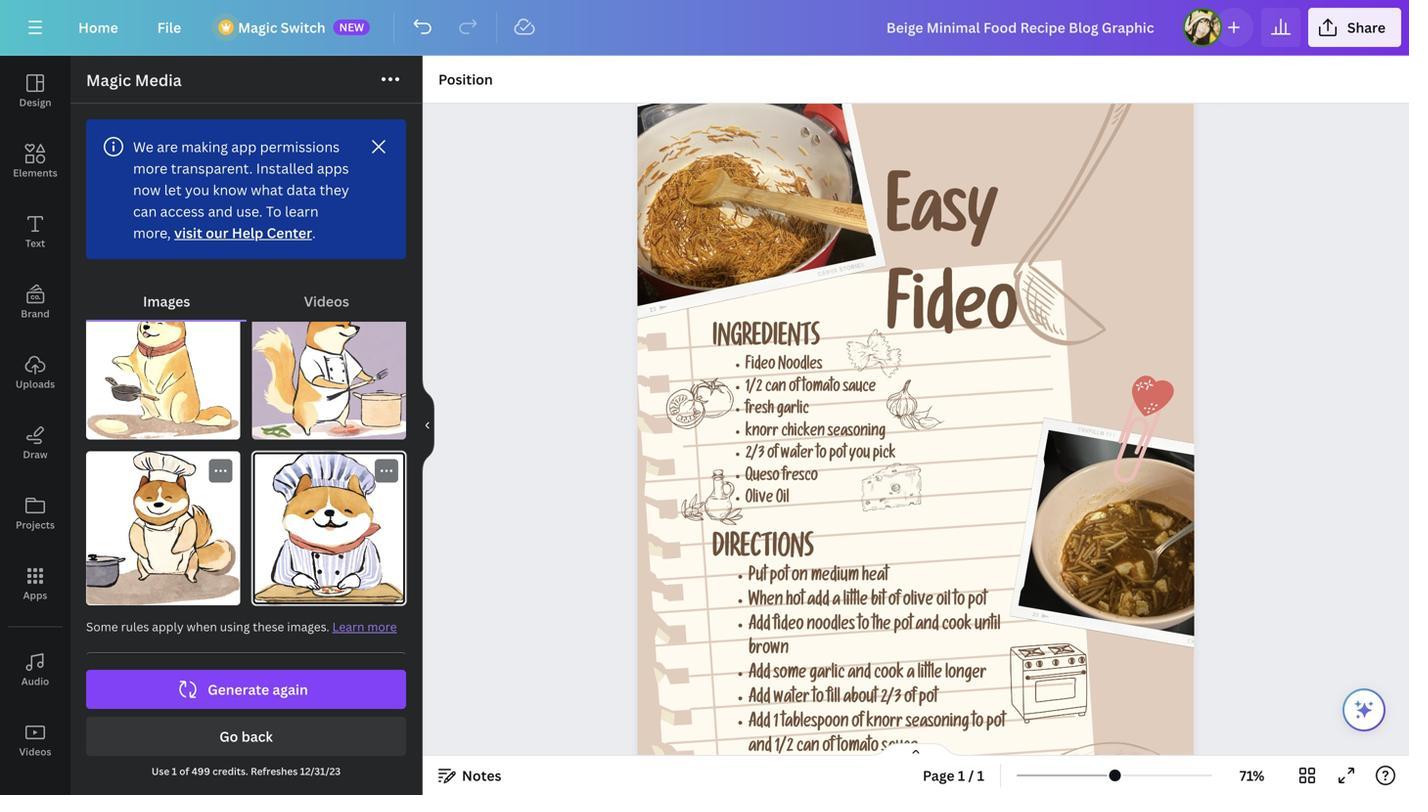 Task type: describe. For each thing, give the bounding box(es) containing it.
1 inside put pot on medium heat when hot add a little bit of olive oil to pot add fideo noodles to the pot and cook until brown add some garlic and cook a little longer add water to fill about 2/3 of pot add 1 tablespoon of knorr seasoning to pot and 1/2 can of tomato sauce
[[774, 715, 779, 733]]

use.
[[236, 202, 263, 221]]

.
[[312, 224, 316, 242]]

put
[[749, 569, 767, 587]]

1/2 inside put pot on medium heat when hot add a little bit of olive oil to pot add fideo noodles to the pot and cook until brown add some garlic and cook a little longer add water to fill about 2/3 of pot add 1 tablespoon of knorr seasoning to pot and 1/2 can of tomato sauce
[[775, 739, 794, 758]]

garlic inside put pot on medium heat when hot add a little bit of olive oil to pot add fideo noodles to the pot and cook until brown add some garlic and cook a little longer add water to fill about 2/3 of pot add 1 tablespoon of knorr seasoning to pot and 1/2 can of tomato sauce
[[810, 666, 845, 685]]

heat
[[862, 569, 889, 587]]

learn
[[332, 619, 364, 635]]

making
[[181, 137, 228, 156]]

tomato inside fideo noodles 1/2 can of tomato sauce fresh garlic knorr chicken seasoning 2/3 of water to pot you pick queso fresco olive oil
[[802, 381, 840, 397]]

pot up show pages image
[[919, 691, 938, 709]]

3 add from the top
[[749, 691, 771, 709]]

visit our help center .
[[174, 224, 316, 242]]

1 horizontal spatial videos
[[304, 292, 349, 311]]

apps
[[317, 159, 349, 178]]

to right oil
[[954, 593, 965, 611]]

1 horizontal spatial cook
[[942, 618, 972, 636]]

and up about
[[848, 666, 871, 685]]

apply
[[152, 619, 184, 635]]

some
[[86, 619, 118, 635]]

laddle icon image
[[949, 48, 1256, 369]]

easy
[[886, 184, 998, 257]]

0 vertical spatial a
[[833, 593, 840, 611]]

pick
[[873, 447, 896, 464]]

ingredients
[[712, 327, 820, 354]]

brand button
[[0, 267, 70, 338]]

gas stove, kitchenware , cooking cartoon doodle. image
[[1010, 643, 1088, 724]]

permissions
[[260, 137, 340, 156]]

uploads
[[16, 378, 55, 391]]

pot right the
[[894, 618, 913, 636]]

credits.
[[212, 765, 248, 778]]

images.
[[287, 619, 329, 635]]

new
[[339, 20, 364, 34]]

apps button
[[0, 549, 70, 619]]

fresh
[[746, 403, 774, 420]]

more inside we are making app permissions more transparent. installed apps now let you know what data they can access and use. to learn more,
[[133, 159, 168, 178]]

when
[[187, 619, 217, 635]]

seasoning inside put pot on medium heat when hot add a little bit of olive oil to pot add fideo noodles to the pot and cook until brown add some garlic and cook a little longer add water to fill about 2/3 of pot add 1 tablespoon of knorr seasoning to pot and 1/2 can of tomato sauce
[[906, 715, 969, 733]]

fideo
[[774, 618, 804, 636]]

1 horizontal spatial little
[[918, 666, 942, 685]]

0 horizontal spatial little
[[843, 593, 868, 611]]

transparent.
[[171, 159, 253, 178]]

4 add from the top
[[749, 715, 771, 733]]

until
[[975, 618, 1001, 636]]

/
[[968, 767, 974, 785]]

of down about
[[852, 715, 864, 733]]

position
[[438, 70, 493, 89]]

again
[[273, 681, 308, 699]]

canva assistant image
[[1352, 699, 1376, 722]]

projects
[[16, 519, 55, 532]]

what
[[251, 181, 283, 199]]

using
[[220, 619, 250, 635]]

more,
[[133, 224, 171, 242]]

about
[[843, 691, 878, 709]]

design button
[[0, 56, 70, 126]]

sauce inside put pot on medium heat when hot add a little bit of olive oil to pot add fideo noodles to the pot and cook until brown add some garlic and cook a little longer add water to fill about 2/3 of pot add 1 tablespoon of knorr seasoning to pot and 1/2 can of tomato sauce
[[882, 739, 918, 758]]

magic for magic switch
[[238, 18, 277, 37]]

71% button
[[1220, 760, 1284, 792]]

when
[[749, 593, 783, 611]]

uploads button
[[0, 338, 70, 408]]

images
[[143, 292, 190, 311]]

pot up until
[[968, 593, 987, 611]]

fill
[[827, 691, 840, 709]]

brand
[[21, 307, 50, 320]]

some rules apply when using these images. learn more
[[86, 619, 397, 635]]

knorr inside put pot on medium heat when hot add a little bit of olive oil to pot add fideo noodles to the pot and cook until brown add some garlic and cook a little longer add water to fill about 2/3 of pot add 1 tablespoon of knorr seasoning to pot and 1/2 can of tomato sauce
[[867, 715, 903, 733]]

now
[[133, 181, 161, 199]]

of down tablespoon
[[823, 739, 834, 758]]

audio button
[[0, 635, 70, 706]]

1 vertical spatial cook
[[874, 666, 904, 685]]

back
[[241, 728, 273, 746]]

pot left on
[[770, 569, 789, 587]]

rules
[[121, 619, 149, 635]]

fresco
[[782, 470, 818, 486]]

of down noodles
[[789, 381, 800, 397]]

magic media
[[86, 69, 182, 91]]

generate again
[[208, 681, 308, 699]]

you inside fideo noodles 1/2 can of tomato sauce fresh garlic knorr chicken seasoning 2/3 of water to pot you pick queso fresco olive oil
[[849, 447, 870, 464]]

page 1 / 1
[[923, 767, 985, 785]]

2 add from the top
[[749, 666, 771, 685]]

hide image
[[422, 379, 434, 473]]

longer
[[945, 666, 987, 685]]

file button
[[142, 8, 197, 47]]

to inside fideo noodles 1/2 can of tomato sauce fresh garlic knorr chicken seasoning 2/3 of water to pot you pick queso fresco olive oil
[[816, 447, 827, 464]]

app
[[231, 137, 257, 156]]

put pot on medium heat when hot add a little bit of olive oil to pot add fideo noodles to the pot and cook until brown add some garlic and cook a little longer add water to fill about 2/3 of pot add 1 tablespoon of knorr seasoning to pot and 1/2 can of tomato sauce
[[749, 569, 1005, 758]]

media
[[135, 69, 182, 91]]

can inside fideo noodles 1/2 can of tomato sauce fresh garlic knorr chicken seasoning 2/3 of water to pot you pick queso fresco olive oil
[[765, 381, 786, 397]]

tablespoon
[[782, 715, 849, 733]]

sauce inside fideo noodles 1/2 can of tomato sauce fresh garlic knorr chicken seasoning 2/3 of water to pot you pick queso fresco olive oil
[[843, 381, 876, 397]]

brown
[[749, 642, 789, 660]]

draw button
[[0, 408, 70, 479]]

of right bit
[[889, 593, 900, 611]]

are
[[157, 137, 178, 156]]

file
[[157, 18, 181, 37]]

to down longer
[[972, 715, 984, 733]]

can inside put pot on medium heat when hot add a little bit of olive oil to pot add fideo noodles to the pot and cook until brown add some garlic and cook a little longer add water to fill about 2/3 of pot add 1 tablespoon of knorr seasoning to pot and 1/2 can of tomato sauce
[[797, 739, 820, 758]]

use 1 of 499 credits. refreshes 12/31/23
[[152, 765, 341, 778]]

and inside we are making app permissions more transparent. installed apps now let you know what data they can access and use. to learn more,
[[208, 202, 233, 221]]

1 right /
[[977, 767, 985, 785]]

let
[[164, 181, 182, 199]]

hot
[[786, 593, 805, 611]]

apps
[[23, 589, 47, 602]]

some
[[774, 666, 807, 685]]

water inside put pot on medium heat when hot add a little bit of olive oil to pot add fideo noodles to the pot and cook until brown add some garlic and cook a little longer add water to fill about 2/3 of pot add 1 tablespoon of knorr seasoning to pot and 1/2 can of tomato sauce
[[774, 691, 810, 709]]

tomato inside put pot on medium heat when hot add a little bit of olive oil to pot add fideo noodles to the pot and cook until brown add some garlic and cook a little longer add water to fill about 2/3 of pot add 1 tablespoon of knorr seasoning to pot and 1/2 can of tomato sauce
[[837, 739, 879, 758]]



Task type: vqa. For each thing, say whether or not it's contained in the screenshot.
for
no



Task type: locate. For each thing, give the bounding box(es) containing it.
to
[[266, 202, 281, 221]]

fideo for fideo
[[886, 282, 1018, 355]]

can
[[133, 202, 157, 221], [765, 381, 786, 397], [797, 739, 820, 758]]

to left the
[[858, 618, 870, 636]]

fideo for fideo noodles 1/2 can of tomato sauce fresh garlic knorr chicken seasoning 2/3 of water to pot you pick queso fresco olive oil
[[746, 358, 776, 375]]

share
[[1347, 18, 1386, 37]]

12/31/23
[[300, 765, 341, 778]]

0 vertical spatial videos button
[[247, 283, 406, 320]]

olive
[[903, 593, 934, 611]]

knorr down about
[[867, 715, 903, 733]]

0 horizontal spatial more
[[133, 159, 168, 178]]

knorr
[[746, 425, 779, 442], [867, 715, 903, 733]]

they
[[319, 181, 349, 199]]

0 vertical spatial water
[[781, 447, 814, 464]]

olive
[[746, 492, 773, 509]]

on
[[792, 569, 808, 587]]

water
[[781, 447, 814, 464], [774, 691, 810, 709]]

0 vertical spatial knorr
[[746, 425, 779, 442]]

0 vertical spatial 1/2
[[746, 381, 763, 397]]

and up our
[[208, 202, 233, 221]]

design
[[19, 96, 51, 109]]

images button
[[86, 283, 247, 320]]

1/2
[[746, 381, 763, 397], [775, 739, 794, 758]]

0 horizontal spatial magic
[[86, 69, 131, 91]]

water up fresco
[[781, 447, 814, 464]]

farfalle pasta illustration image
[[847, 329, 901, 378]]

generate
[[208, 681, 269, 699]]

show pages image
[[869, 743, 963, 758]]

1 horizontal spatial videos button
[[247, 283, 406, 320]]

audio
[[21, 675, 49, 688]]

1 vertical spatial you
[[849, 447, 870, 464]]

0 vertical spatial little
[[843, 593, 868, 611]]

1 vertical spatial a
[[907, 666, 915, 685]]

seasoning up show pages image
[[906, 715, 969, 733]]

499
[[192, 765, 210, 778]]

1 vertical spatial knorr
[[867, 715, 903, 733]]

can up fresh
[[765, 381, 786, 397]]

access
[[160, 202, 205, 221]]

more up now
[[133, 159, 168, 178]]

garlic up fill
[[810, 666, 845, 685]]

videos down .
[[304, 292, 349, 311]]

0 horizontal spatial videos button
[[0, 706, 70, 776]]

use
[[152, 765, 169, 778]]

we are making app permissions more transparent. installed apps now let you know what data they can access and use. to learn more,
[[133, 137, 349, 242]]

0 horizontal spatial videos
[[19, 746, 51, 759]]

seasoning inside fideo noodles 1/2 can of tomato sauce fresh garlic knorr chicken seasoning 2/3 of water to pot you pick queso fresco olive oil
[[828, 425, 886, 442]]

installed
[[256, 159, 314, 178]]

videos button down audio
[[0, 706, 70, 776]]

you left pick
[[849, 447, 870, 464]]

0 vertical spatial videos
[[304, 292, 349, 311]]

pot left gas stove, kitchenware , cooking cartoon doodle. image
[[987, 715, 1005, 733]]

1 vertical spatial water
[[774, 691, 810, 709]]

noodles
[[807, 618, 855, 636]]

2/3 inside fideo noodles 1/2 can of tomato sauce fresh garlic knorr chicken seasoning 2/3 of water to pot you pick queso fresco olive oil
[[746, 447, 765, 464]]

and down olive
[[916, 618, 939, 636]]

little
[[843, 593, 868, 611], [918, 666, 942, 685]]

1 horizontal spatial sauce
[[882, 739, 918, 758]]

1/2 inside fideo noodles 1/2 can of tomato sauce fresh garlic knorr chicken seasoning 2/3 of water to pot you pick queso fresco olive oil
[[746, 381, 763, 397]]

1 vertical spatial 2/3
[[881, 691, 901, 709]]

1 vertical spatial 1/2
[[775, 739, 794, 758]]

seasoning up pick
[[828, 425, 886, 442]]

0 vertical spatial sauce
[[843, 381, 876, 397]]

fideo
[[886, 282, 1018, 355], [746, 358, 776, 375]]

0 horizontal spatial fideo
[[746, 358, 776, 375]]

videos inside side panel tab list
[[19, 746, 51, 759]]

shiba in chef hat about to cook image
[[86, 286, 240, 440], [252, 286, 406, 440], [86, 452, 240, 606], [252, 452, 406, 606]]

generate again button
[[86, 670, 406, 709]]

knorr inside fideo noodles 1/2 can of tomato sauce fresh garlic knorr chicken seasoning 2/3 of water to pot you pick queso fresco olive oil
[[746, 425, 779, 442]]

1 vertical spatial videos button
[[0, 706, 70, 776]]

2/3 up queso
[[746, 447, 765, 464]]

1 horizontal spatial can
[[765, 381, 786, 397]]

home
[[78, 18, 118, 37]]

0 horizontal spatial cook
[[874, 666, 904, 685]]

fideo inside fideo noodles 1/2 can of tomato sauce fresh garlic knorr chicken seasoning 2/3 of water to pot you pick queso fresco olive oil
[[746, 358, 776, 375]]

a right add
[[833, 593, 840, 611]]

elements button
[[0, 126, 70, 197]]

know
[[213, 181, 247, 199]]

learn
[[285, 202, 319, 221]]

and
[[208, 202, 233, 221], [916, 618, 939, 636], [848, 666, 871, 685], [749, 739, 772, 758]]

magic
[[238, 18, 277, 37], [86, 69, 131, 91]]

we
[[133, 137, 154, 156]]

notes
[[462, 767, 501, 785]]

1 horizontal spatial 1/2
[[775, 739, 794, 758]]

text
[[25, 237, 45, 250]]

1 horizontal spatial more
[[367, 619, 397, 635]]

water down some
[[774, 691, 810, 709]]

noodles
[[778, 358, 823, 375]]

2/3 right about
[[881, 691, 901, 709]]

1 vertical spatial seasoning
[[906, 715, 969, 733]]

1 horizontal spatial you
[[849, 447, 870, 464]]

pot left pick
[[829, 447, 847, 464]]

1 horizontal spatial fideo
[[886, 282, 1018, 355]]

these
[[253, 619, 284, 635]]

2 vertical spatial can
[[797, 739, 820, 758]]

a left longer
[[907, 666, 915, 685]]

our
[[206, 224, 228, 242]]

1 vertical spatial fideo
[[746, 358, 776, 375]]

bit
[[871, 593, 886, 611]]

1 horizontal spatial a
[[907, 666, 915, 685]]

sauce
[[843, 381, 876, 397], [882, 739, 918, 758]]

1 right use at the left bottom
[[172, 765, 177, 778]]

help
[[232, 224, 263, 242]]

little left longer
[[918, 666, 942, 685]]

1 vertical spatial sauce
[[882, 739, 918, 758]]

1/2 down tablespoon
[[775, 739, 794, 758]]

0 vertical spatial cook
[[942, 618, 972, 636]]

oil
[[937, 593, 951, 611]]

share button
[[1308, 8, 1401, 47]]

0 vertical spatial more
[[133, 159, 168, 178]]

magic switch
[[238, 18, 326, 37]]

1 vertical spatial more
[[367, 619, 397, 635]]

olive oil hand drawn image
[[682, 470, 743, 525]]

fideo noodles 1/2 can of tomato sauce fresh garlic knorr chicken seasoning 2/3 of water to pot you pick queso fresco olive oil
[[746, 358, 896, 509]]

cook
[[942, 618, 972, 636], [874, 666, 904, 685]]

2/3 inside put pot on medium heat when hot add a little bit of olive oil to pot add fideo noodles to the pot and cook until brown add some garlic and cook a little longer add water to fill about 2/3 of pot add 1 tablespoon of knorr seasoning to pot and 1/2 can of tomato sauce
[[881, 691, 901, 709]]

1 vertical spatial little
[[918, 666, 942, 685]]

tomato
[[802, 381, 840, 397], [837, 739, 879, 758]]

1 horizontal spatial knorr
[[867, 715, 903, 733]]

tomato down about
[[837, 739, 879, 758]]

to
[[816, 447, 827, 464], [954, 593, 965, 611], [858, 618, 870, 636], [813, 691, 824, 709], [972, 715, 984, 733]]

0 vertical spatial 2/3
[[746, 447, 765, 464]]

0 vertical spatial garlic
[[777, 403, 809, 420]]

cook down oil
[[942, 618, 972, 636]]

data
[[286, 181, 316, 199]]

0 horizontal spatial 2/3
[[746, 447, 765, 464]]

magic for magic media
[[86, 69, 131, 91]]

0 horizontal spatial can
[[133, 202, 157, 221]]

1 horizontal spatial magic
[[238, 18, 277, 37]]

to left fill
[[813, 691, 824, 709]]

go
[[219, 728, 238, 746]]

queso
[[746, 470, 780, 486]]

0 horizontal spatial sauce
[[843, 381, 876, 397]]

learn more link
[[332, 619, 397, 635]]

add
[[808, 593, 830, 611]]

go back button
[[86, 717, 406, 756]]

1 vertical spatial magic
[[86, 69, 131, 91]]

main menu bar
[[0, 0, 1409, 56]]

oil
[[776, 492, 789, 509]]

switch
[[281, 18, 326, 37]]

0 vertical spatial fideo
[[886, 282, 1018, 355]]

cook up about
[[874, 666, 904, 685]]

side panel tab list
[[0, 56, 70, 796]]

of left '499' on the bottom of page
[[179, 765, 189, 778]]

1 vertical spatial can
[[765, 381, 786, 397]]

add
[[749, 618, 771, 636], [749, 666, 771, 685], [749, 691, 771, 709], [749, 715, 771, 733]]

magic left media on the left of page
[[86, 69, 131, 91]]

water inside fideo noodles 1/2 can of tomato sauce fresh garlic knorr chicken seasoning 2/3 of water to pot you pick queso fresco olive oil
[[781, 447, 814, 464]]

position button
[[431, 64, 501, 95]]

home link
[[63, 8, 134, 47]]

garlic inside fideo noodles 1/2 can of tomato sauce fresh garlic knorr chicken seasoning 2/3 of water to pot you pick queso fresco olive oil
[[777, 403, 809, 420]]

you inside we are making app permissions more transparent. installed apps now let you know what data they can access and use. to learn more,
[[185, 181, 209, 199]]

1/2 up fresh
[[746, 381, 763, 397]]

1 left /
[[958, 767, 965, 785]]

videos
[[304, 292, 349, 311], [19, 746, 51, 759]]

more right learn
[[367, 619, 397, 635]]

more
[[133, 159, 168, 178], [367, 619, 397, 635]]

0 horizontal spatial a
[[833, 593, 840, 611]]

0 horizontal spatial knorr
[[746, 425, 779, 442]]

0 vertical spatial magic
[[238, 18, 277, 37]]

1 vertical spatial videos
[[19, 746, 51, 759]]

1 vertical spatial garlic
[[810, 666, 845, 685]]

videos down audio
[[19, 746, 51, 759]]

text button
[[0, 197, 70, 267]]

to down chicken
[[816, 447, 827, 464]]

1 add from the top
[[749, 618, 771, 636]]

garlic up chicken
[[777, 403, 809, 420]]

2 horizontal spatial can
[[797, 739, 820, 758]]

notes button
[[431, 760, 509, 792]]

1 left tablespoon
[[774, 715, 779, 733]]

0 horizontal spatial you
[[185, 181, 209, 199]]

1 horizontal spatial garlic
[[810, 666, 845, 685]]

knorr down fresh
[[746, 425, 779, 442]]

refreshes
[[251, 765, 298, 778]]

medium
[[811, 569, 859, 587]]

1 horizontal spatial 2/3
[[881, 691, 901, 709]]

of right about
[[904, 691, 916, 709]]

0 vertical spatial seasoning
[[828, 425, 886, 442]]

magic left switch
[[238, 18, 277, 37]]

go back
[[219, 728, 273, 746]]

0 horizontal spatial seasoning
[[828, 425, 886, 442]]

0 horizontal spatial 1/2
[[746, 381, 763, 397]]

Design title text field
[[871, 8, 1175, 47]]

of
[[789, 381, 800, 397], [767, 447, 778, 464], [889, 593, 900, 611], [904, 691, 916, 709], [852, 715, 864, 733], [823, 739, 834, 758], [179, 765, 189, 778]]

chicken
[[781, 425, 825, 442]]

page
[[923, 767, 955, 785]]

1 horizontal spatial seasoning
[[906, 715, 969, 733]]

0 vertical spatial can
[[133, 202, 157, 221]]

you right let
[[185, 181, 209, 199]]

0 horizontal spatial garlic
[[777, 403, 809, 420]]

can inside we are making app permissions more transparent. installed apps now let you know what data they can access and use. to learn more,
[[133, 202, 157, 221]]

a
[[833, 593, 840, 611], [907, 666, 915, 685]]

1 vertical spatial tomato
[[837, 739, 879, 758]]

visit
[[174, 224, 202, 242]]

0 vertical spatial you
[[185, 181, 209, 199]]

0 vertical spatial tomato
[[802, 381, 840, 397]]

pot inside fideo noodles 1/2 can of tomato sauce fresh garlic knorr chicken seasoning 2/3 of water to pot you pick queso fresco olive oil
[[829, 447, 847, 464]]

can down tablespoon
[[797, 739, 820, 758]]

of up queso
[[767, 447, 778, 464]]

seasoning
[[828, 425, 886, 442], [906, 715, 969, 733]]

little left bit
[[843, 593, 868, 611]]

videos button
[[247, 283, 406, 320], [0, 706, 70, 776]]

visit our help center link
[[174, 224, 312, 242]]

and down brown
[[749, 739, 772, 758]]

magic inside the main menu bar
[[238, 18, 277, 37]]

videos button down .
[[247, 283, 406, 320]]

the
[[873, 618, 891, 636]]

can down now
[[133, 202, 157, 221]]

draw
[[23, 448, 48, 461]]

garlic
[[777, 403, 809, 420], [810, 666, 845, 685]]

tomato down noodles
[[802, 381, 840, 397]]



